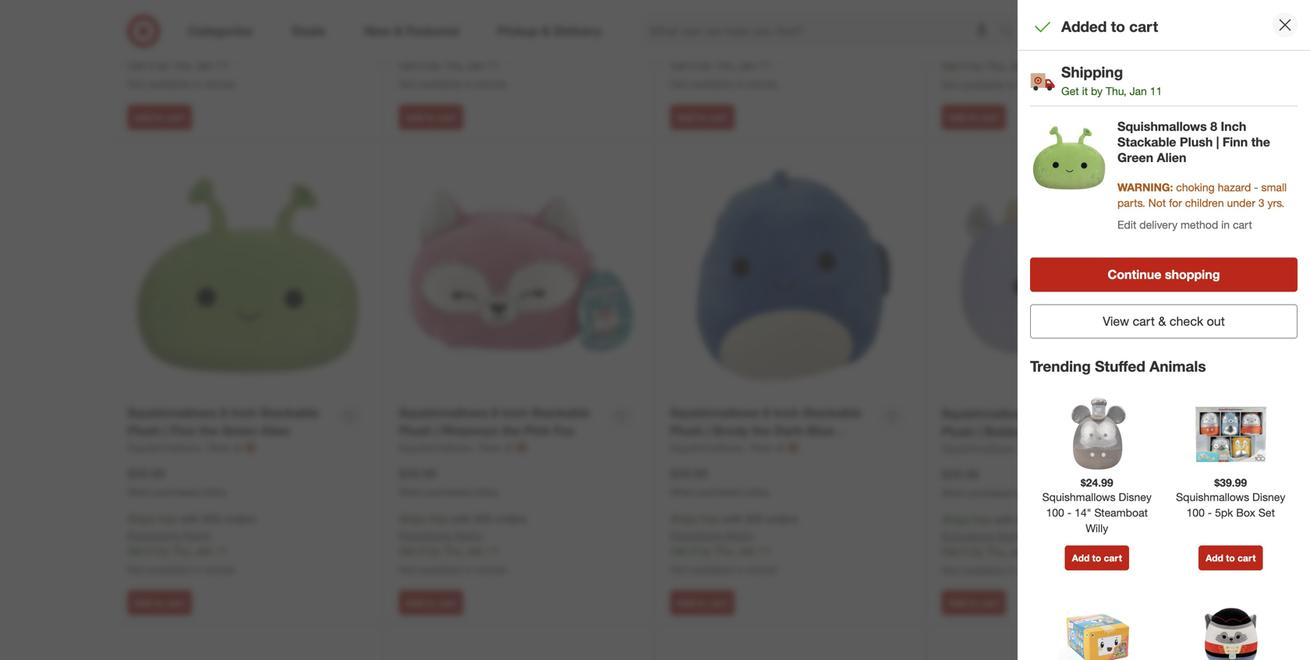 Task type: vqa. For each thing, say whether or not it's contained in the screenshot.
"VIEW"
yes



Task type: locate. For each thing, give the bounding box(es) containing it.
1 new from the left
[[208, 441, 230, 455]]

the for squishmallows 8 inch stackable plush | rhiannon the pink fox link
[[502, 424, 521, 439]]

view
[[1104, 314, 1130, 329]]

squishmallows inside squishmallows 8 inch stackable plush | bubba the purple cow
[[942, 407, 1032, 422]]

1 squishmallows new at ¬ from the left
[[128, 440, 256, 456]]

disney up steamboat at the right bottom of the page
[[1119, 491, 1152, 504]]

¬
[[245, 440, 256, 456], [517, 440, 527, 456], [789, 440, 799, 456]]

squishmallows 8 inch stackable plush | finn the green alien
[[1118, 119, 1271, 165], [128, 406, 319, 439]]

stackable for squishmallows 8 inch stackable plush | brody the dark-blue dinosaur link
[[803, 406, 862, 421]]

fox
[[554, 424, 575, 439]]

2 100 from the left
[[1187, 506, 1205, 520]]

1 100 from the left
[[1047, 506, 1065, 520]]

| inside squishmallows 8 inch stackable plush | brody the dark-blue dinosaur
[[707, 424, 710, 439]]

stackable
[[1118, 135, 1177, 150], [260, 406, 319, 421], [532, 406, 590, 421], [803, 406, 862, 421], [1075, 407, 1134, 422]]

exclusions apply. button
[[128, 42, 212, 58], [399, 42, 484, 58], [671, 42, 755, 58], [942, 43, 1027, 59], [128, 528, 212, 544], [399, 528, 484, 544], [671, 528, 755, 544], [942, 529, 1027, 544]]

inch inside squishmallows 8 inch stackable plush | bubba the purple cow
[[1046, 407, 1071, 422]]

$39.99
[[1215, 476, 1248, 490]]

apply.
[[183, 43, 212, 57], [454, 43, 484, 57], [726, 43, 755, 57], [997, 44, 1027, 57], [183, 529, 212, 543], [454, 529, 484, 543], [726, 529, 755, 543], [997, 530, 1027, 543]]

1 disney from the left
[[1119, 491, 1152, 504]]

disney for box
[[1253, 491, 1286, 504]]

$39.99 squishmallows disney 100 - 5pk box set
[[1177, 476, 1286, 520]]

at for dark-
[[776, 441, 785, 455]]

0 horizontal spatial ¬
[[245, 440, 256, 456]]

when purchased online
[[128, 1, 227, 13], [671, 1, 770, 13], [942, 2, 1041, 14]]

plush inside squishmallows 8 inch stackable plush | brody the dark-blue dinosaur
[[671, 424, 704, 439]]

at
[[233, 441, 242, 455], [505, 441, 514, 455], [776, 441, 785, 455]]

choking hazard - small parts. not for children under 3 yrs.
[[1118, 181, 1288, 210]]

the
[[1252, 135, 1271, 150], [199, 424, 218, 439], [502, 424, 521, 439], [752, 424, 771, 439], [1027, 424, 1046, 440]]

8 for squishmallows 8 inch stackable plush | brody the dark-blue dinosaur link
[[764, 406, 771, 421]]

- left 5pk
[[1208, 506, 1213, 520]]

inch inside squishmallows 8 inch stackable plush | rhiannon the pink fox
[[502, 406, 528, 421]]

the inside squishmallows 8 inch stackable plush | brody the dark-blue dinosaur
[[752, 424, 771, 439]]

the inside squishmallows 8 inch stackable plush | rhiannon the pink fox
[[502, 424, 521, 439]]

What can we help you find? suggestions appear below search field
[[640, 14, 1004, 48]]

1 horizontal spatial at
[[505, 441, 514, 455]]

3 new from the left
[[751, 441, 773, 455]]

1 horizontal spatial alien
[[1158, 150, 1187, 165]]

bubba
[[985, 424, 1024, 440]]

shopping
[[1166, 267, 1221, 283]]

2 squishmallows new at ¬ from the left
[[399, 440, 527, 456]]

orders
[[224, 27, 255, 40], [495, 27, 527, 40], [767, 27, 799, 40], [1039, 28, 1070, 41], [224, 513, 255, 526], [495, 513, 527, 526], [767, 513, 799, 526], [1039, 513, 1070, 527]]

inch for squishmallows 8 inch stackable plush | bubba the purple cow link
[[1046, 407, 1071, 422]]

in inside dialog
[[1222, 218, 1231, 232]]

1 horizontal spatial new
[[480, 441, 502, 455]]

|
[[1217, 135, 1220, 150], [164, 424, 167, 439], [436, 424, 438, 439], [707, 424, 710, 439], [979, 424, 981, 440]]

squishmallows inside squishmallows 8 inch stackable plush | brody the dark-blue dinosaur
[[671, 406, 760, 421]]

- inside $24.99 squishmallows disney 100 - 14" steamboat willy
[[1068, 506, 1072, 520]]

2 ¬ from the left
[[517, 440, 527, 456]]

stackable inside squishmallows 8 inch stackable plush | brody the dark-blue dinosaur
[[803, 406, 862, 421]]

3 at from the left
[[776, 441, 785, 455]]

free
[[158, 27, 177, 40], [430, 27, 449, 40], [701, 27, 720, 40], [973, 28, 992, 41], [158, 513, 177, 526], [430, 513, 449, 526], [701, 513, 720, 526], [973, 513, 992, 527]]

plush inside squishmallows 8 inch stackable plush | bubba the purple cow
[[942, 424, 975, 440]]

¬ for green
[[245, 440, 256, 456]]

pink
[[524, 424, 550, 439]]

$24.99 squishmallows disney 100 - 14" steamboat willy
[[1043, 476, 1152, 536]]

inch inside squishmallows 8 inch stackable plush | brody the dark-blue dinosaur
[[774, 406, 800, 421]]

squishmallows
[[1118, 119, 1208, 134], [128, 406, 217, 421], [399, 406, 489, 421], [671, 406, 760, 421], [942, 407, 1032, 422], [128, 441, 201, 455], [399, 441, 472, 455], [671, 441, 744, 455], [942, 442, 1016, 456], [1043, 491, 1116, 504], [1177, 491, 1250, 504]]

squishmallows link
[[128, 440, 205, 456], [399, 440, 476, 456], [671, 440, 748, 456], [942, 441, 1019, 457]]

squishmallows new at ¬ for finn
[[128, 440, 256, 456]]

1 horizontal spatial green
[[1118, 150, 1154, 165]]

0 horizontal spatial green
[[222, 424, 258, 439]]

0 horizontal spatial when purchased online
[[128, 1, 227, 13]]

plush for squishmallows 8 inch stackable plush | bubba the purple cow link
[[942, 424, 975, 440]]

search
[[993, 25, 1031, 40]]

check
[[1170, 314, 1204, 329]]

squishmallows 8 inch stackable plush | kai the orca image
[[942, 641, 1183, 661], [942, 641, 1183, 661]]

1 horizontal spatial when purchased online
[[671, 1, 770, 13]]

- for $24.99 squishmallows disney 100 - 14" steamboat willy
[[1068, 506, 1072, 520]]

plush for squishmallows 8 inch stackable plush | finn the green alien link
[[128, 424, 161, 439]]

cart
[[1130, 17, 1159, 35], [167, 112, 185, 123], [438, 112, 456, 123], [710, 112, 728, 123], [981, 112, 999, 123], [1234, 218, 1253, 232], [1133, 314, 1156, 329], [1104, 553, 1123, 564], [1238, 553, 1257, 564], [167, 598, 185, 609], [438, 598, 456, 609], [710, 598, 728, 609], [981, 598, 999, 609]]

stackable inside squishmallows 8 inch stackable plush | bubba the purple cow
[[1075, 407, 1134, 422]]

100 left 5pk
[[1187, 506, 1205, 520]]

$29.99 for squishmallows 8 inch stackable plush | finn the green alien
[[128, 466, 165, 482]]

3
[[1259, 196, 1265, 210]]

squishmallows disney 100 - 14" steamboat willy image
[[1059, 395, 1137, 473]]

plush inside squishmallows 8 inch stackable plush | rhiannon the pink fox
[[399, 424, 432, 439]]

get inside shipping get it by thu, jan 11
[[1062, 84, 1080, 98]]

choking
[[1177, 181, 1215, 194]]

stackable for squishmallows 8 inch stackable plush | finn the green alien link
[[260, 406, 319, 421]]

squishmallows 12" winter fox in nutcracker outfit medium plush image
[[1192, 599, 1270, 661]]

100 inside the $39.99 squishmallows disney 100 - 5pk box set
[[1187, 506, 1205, 520]]

$29.99
[[128, 466, 165, 482], [399, 466, 437, 482], [671, 466, 708, 482], [942, 467, 980, 482]]

0 horizontal spatial squishmallows new at ¬
[[128, 440, 256, 456]]

2 horizontal spatial ¬
[[789, 440, 799, 456]]

8 for squishmallows 8 inch stackable plush | finn the green alien link
[[221, 406, 227, 421]]

search button
[[993, 14, 1031, 51]]

0 vertical spatial green
[[1118, 150, 1154, 165]]

squishmallows 8 inch stackable plush | rhiannon the pink fox image
[[399, 155, 639, 396], [399, 155, 639, 396]]

new for rhiannon
[[480, 441, 502, 455]]

at for green
[[233, 441, 242, 455]]

delivery
[[1140, 218, 1178, 232]]

stuffed
[[1096, 358, 1146, 376]]

1 horizontal spatial 100
[[1187, 506, 1205, 520]]

3 ¬ from the left
[[789, 440, 799, 456]]

steamboat
[[1095, 506, 1149, 520]]

new for brody
[[751, 441, 773, 455]]

get
[[128, 59, 145, 72], [399, 59, 417, 72], [671, 59, 688, 72], [942, 59, 960, 73], [1062, 84, 1080, 98], [128, 544, 145, 558], [399, 544, 417, 558], [671, 544, 688, 558], [942, 545, 960, 559]]

- left 14"
[[1068, 506, 1072, 520]]

new
[[208, 441, 230, 455], [480, 441, 502, 455], [751, 441, 773, 455]]

8 inside squishmallows 8 inch stackable plush | bubba the purple cow
[[1035, 407, 1042, 422]]

the inside squishmallows 8 inch stackable plush | bubba the purple cow
[[1027, 424, 1046, 440]]

exclusions
[[128, 43, 180, 57], [399, 43, 451, 57], [671, 43, 723, 57], [942, 44, 994, 57], [128, 529, 180, 543], [399, 529, 451, 543], [671, 529, 723, 543], [942, 530, 994, 543]]

| inside squishmallows 8 inch stackable plush | bubba the purple cow
[[979, 424, 981, 440]]

0 horizontal spatial at
[[233, 441, 242, 455]]

¬ for dark-
[[789, 440, 799, 456]]

1 horizontal spatial squishmallows new at ¬
[[399, 440, 527, 456]]

plush for squishmallows 8 inch stackable plush | rhiannon the pink fox link
[[399, 424, 432, 439]]

100 left 14"
[[1047, 506, 1065, 520]]

1 horizontal spatial squishmallows 8 inch stackable plush | finn the green alien
[[1118, 119, 1271, 165]]

green
[[1118, 150, 1154, 165], [222, 424, 258, 439]]

squishmallows 8 inch stackable plush | finn the green alien image
[[1031, 119, 1109, 197], [128, 155, 368, 396], [128, 155, 368, 396]]

1 vertical spatial alien
[[261, 424, 291, 439]]

jan
[[196, 59, 213, 72], [467, 59, 485, 72], [739, 59, 756, 72], [1010, 59, 1028, 73], [1130, 84, 1148, 98], [196, 544, 213, 558], [467, 544, 485, 558], [739, 544, 756, 558], [1010, 545, 1028, 559]]

100 for 5pk
[[1187, 506, 1205, 520]]

at down dark- on the bottom
[[776, 441, 785, 455]]

$29.99 for squishmallows 8 inch stackable plush | rhiannon the pink fox
[[399, 466, 437, 482]]

1 horizontal spatial disney
[[1253, 491, 1286, 504]]

- inside the $39.99 squishmallows disney 100 - 5pk box set
[[1208, 506, 1213, 520]]

0 vertical spatial alien
[[1158, 150, 1187, 165]]

available
[[148, 77, 190, 91], [420, 77, 462, 91], [691, 77, 734, 91], [963, 78, 1005, 92], [148, 563, 190, 577], [420, 563, 462, 577], [691, 563, 734, 577], [963, 564, 1005, 578]]

trending
[[1031, 358, 1092, 376]]

1 horizontal spatial ¬
[[517, 440, 527, 456]]

0 horizontal spatial alien
[[261, 424, 291, 439]]

squishmallows 8 inch stackable plush | brody the dark-blue dinosaur image
[[671, 155, 911, 396], [671, 155, 911, 396]]

| inside squishmallows 8 inch stackable plush | rhiannon the pink fox
[[436, 424, 438, 439]]

add to cart
[[135, 112, 185, 123], [406, 112, 456, 123], [678, 112, 728, 123], [949, 112, 999, 123], [1073, 553, 1123, 564], [1206, 553, 1257, 564], [135, 598, 185, 609], [406, 598, 456, 609], [678, 598, 728, 609], [949, 598, 999, 609]]

new for finn
[[208, 441, 230, 455]]

yrs.
[[1268, 196, 1285, 210]]

squishmallows inside $24.99 squishmallows disney 100 - 14" steamboat willy
[[1043, 491, 1116, 504]]

disney
[[1119, 491, 1152, 504], [1253, 491, 1286, 504]]

11
[[216, 59, 228, 72], [488, 59, 500, 72], [759, 59, 771, 72], [1031, 59, 1043, 73], [1151, 84, 1163, 98], [216, 544, 228, 558], [488, 544, 500, 558], [759, 544, 771, 558], [1031, 545, 1043, 559]]

0 horizontal spatial new
[[208, 441, 230, 455]]

squishmallows disney 100 - 5pk box set image
[[1192, 395, 1270, 473]]

squishmallows 8 inch stackable plush | bubba the purple cow image
[[942, 155, 1183, 396], [942, 155, 1183, 396]]

by
[[157, 59, 169, 72], [429, 59, 440, 72], [700, 59, 712, 72], [972, 59, 984, 73], [1092, 84, 1103, 98], [157, 544, 169, 558], [429, 544, 440, 558], [700, 544, 712, 558], [972, 545, 984, 559]]

1 vertical spatial finn
[[170, 424, 196, 439]]

to
[[1112, 17, 1126, 35], [155, 112, 164, 123], [426, 112, 435, 123], [698, 112, 707, 123], [970, 112, 979, 123], [1093, 553, 1102, 564], [1227, 553, 1236, 564], [155, 598, 164, 609], [426, 598, 435, 609], [698, 598, 707, 609], [970, 598, 979, 609]]

stackable inside squishmallows 8 inch stackable plush | rhiannon the pink fox
[[532, 406, 590, 421]]

3 squishmallows new at ¬ from the left
[[671, 440, 799, 456]]

stores
[[205, 77, 235, 91], [477, 77, 507, 91], [748, 77, 778, 91], [1020, 78, 1050, 92], [205, 563, 235, 577], [477, 563, 507, 577], [748, 563, 778, 577], [1020, 564, 1050, 578]]

add
[[135, 112, 152, 123], [406, 112, 424, 123], [678, 112, 695, 123], [949, 112, 967, 123], [1073, 553, 1090, 564], [1206, 553, 1224, 564], [135, 598, 152, 609], [406, 598, 424, 609], [678, 598, 695, 609], [949, 598, 967, 609]]

0 vertical spatial finn
[[1223, 135, 1249, 150]]

inch for squishmallows 8 inch stackable plush | finn the green alien link
[[231, 406, 257, 421]]

$35
[[203, 27, 221, 40], [475, 27, 492, 40], [746, 27, 764, 40], [1018, 28, 1036, 41], [203, 513, 221, 526], [475, 513, 492, 526], [746, 513, 764, 526], [1018, 513, 1036, 527]]

add to cart button
[[128, 105, 192, 130], [399, 105, 463, 130], [671, 105, 735, 130], [942, 105, 1006, 130], [1066, 546, 1130, 571], [1199, 546, 1264, 571], [128, 591, 192, 616], [399, 591, 463, 616], [671, 591, 735, 616], [942, 591, 1006, 616]]

disney inside $24.99 squishmallows disney 100 - 14" steamboat willy
[[1119, 491, 1152, 504]]

finn
[[1223, 135, 1249, 150], [170, 424, 196, 439]]

1 horizontal spatial -
[[1208, 506, 1213, 520]]

0 horizontal spatial finn
[[170, 424, 196, 439]]

hazard
[[1218, 181, 1252, 194]]

inch
[[1221, 119, 1247, 134], [231, 406, 257, 421], [502, 406, 528, 421], [774, 406, 800, 421], [1046, 407, 1071, 422]]

animals
[[1150, 358, 1207, 376]]

under
[[1228, 196, 1256, 210]]

2 new from the left
[[480, 441, 502, 455]]

willy
[[1086, 522, 1109, 536]]

thu,
[[172, 59, 193, 72], [444, 59, 464, 72], [715, 59, 736, 72], [987, 59, 1007, 73], [1106, 84, 1127, 98], [172, 544, 193, 558], [444, 544, 464, 558], [715, 544, 736, 558], [987, 545, 1007, 559]]

ships free with $35 orders exclusions apply. get it by thu, jan 11 not available in stores
[[128, 27, 255, 91], [399, 27, 527, 91], [671, 27, 799, 91], [942, 28, 1070, 92], [128, 513, 255, 577], [399, 513, 527, 577], [671, 513, 799, 577], [942, 513, 1070, 578]]

0 horizontal spatial -
[[1068, 506, 1072, 520]]

2 at from the left
[[505, 441, 514, 455]]

squishmallows 8 inch stackable plush | brody the dark-blue dinosaur link
[[671, 405, 874, 457]]

2 disney from the left
[[1253, 491, 1286, 504]]

edit
[[1118, 218, 1137, 232]]

by inside shipping get it by thu, jan 11
[[1092, 84, 1103, 98]]

in
[[194, 77, 202, 91], [465, 77, 474, 91], [737, 77, 745, 91], [1008, 78, 1017, 92], [1222, 218, 1231, 232], [194, 563, 202, 577], [465, 563, 474, 577], [737, 563, 745, 577], [1008, 564, 1017, 578]]

0 horizontal spatial disney
[[1119, 491, 1152, 504]]

0 vertical spatial squishmallows 8 inch stackable plush | finn the green alien
[[1118, 119, 1271, 165]]

dialog containing added to cart
[[1018, 0, 1311, 661]]

1 at from the left
[[233, 441, 242, 455]]

$29.99 when purchased online for rhiannon
[[399, 466, 498, 499]]

squishmallows 8 inch stackable plush | bubba the purple cow link
[[942, 405, 1147, 441]]

8 inside squishmallows 8 inch stackable plush | rhiannon the pink fox
[[492, 406, 499, 421]]

8 inside squishmallows 8 inch stackable plush | brody the dark-blue dinosaur
[[764, 406, 771, 421]]

the for squishmallows 8 inch stackable plush | brody the dark-blue dinosaur link
[[752, 424, 771, 439]]

0 horizontal spatial 100
[[1047, 506, 1065, 520]]

finn inside squishmallows 8 inch stackable plush | finn the green alien link
[[170, 424, 196, 439]]

100
[[1047, 506, 1065, 520], [1187, 506, 1205, 520]]

at down squishmallows 8 inch stackable plush | finn the green alien link
[[233, 441, 242, 455]]

added
[[1062, 17, 1107, 35]]

it
[[148, 59, 154, 72], [420, 59, 426, 72], [691, 59, 697, 72], [963, 59, 969, 73], [1083, 84, 1089, 98], [148, 544, 154, 558], [420, 544, 426, 558], [691, 544, 697, 558], [963, 545, 969, 559]]

- left small on the right of page
[[1255, 181, 1259, 194]]

squishmallows new at ¬
[[128, 440, 256, 456], [399, 440, 527, 456], [671, 440, 799, 456]]

continue
[[1108, 267, 1162, 283]]

squishmallows link for rhiannon
[[399, 440, 476, 456]]

alien
[[1158, 150, 1187, 165], [261, 424, 291, 439]]

2 horizontal spatial at
[[776, 441, 785, 455]]

1 horizontal spatial finn
[[1223, 135, 1249, 150]]

disney inside the $39.99 squishmallows disney 100 - 5pk box set
[[1253, 491, 1286, 504]]

plush inside squishmallows 8 inch stackable plush | finn the green alien link
[[128, 424, 161, 439]]

purchased
[[154, 1, 199, 13], [698, 1, 742, 13], [969, 2, 1014, 14], [154, 487, 199, 499], [426, 487, 471, 499], [698, 487, 742, 499], [969, 488, 1014, 499]]

at down squishmallows 8 inch stackable plush | rhiannon the pink fox link
[[505, 441, 514, 455]]

100 inside $24.99 squishmallows disney 100 - 14" steamboat willy
[[1047, 506, 1065, 520]]

2 horizontal spatial -
[[1255, 181, 1259, 194]]

not
[[128, 77, 145, 91], [399, 77, 417, 91], [671, 77, 688, 91], [942, 78, 960, 92], [1149, 196, 1167, 210], [128, 563, 145, 577], [399, 563, 417, 577], [671, 563, 688, 577], [942, 564, 960, 578]]

1 vertical spatial green
[[222, 424, 258, 439]]

2 horizontal spatial squishmallows new at ¬
[[671, 440, 799, 456]]

8
[[1211, 119, 1218, 134], [221, 406, 227, 421], [492, 406, 499, 421], [764, 406, 771, 421], [1035, 407, 1042, 422]]

edit delivery method in cart
[[1118, 218, 1253, 232]]

- for $39.99 squishmallows disney 100 - 5pk box set
[[1208, 506, 1213, 520]]

2 horizontal spatial new
[[751, 441, 773, 455]]

1 vertical spatial squishmallows 8 inch stackable plush | finn the green alien
[[128, 406, 319, 439]]

disney up set
[[1253, 491, 1286, 504]]

$29.99 when purchased online
[[128, 466, 227, 499], [399, 466, 498, 499], [671, 466, 770, 499], [942, 467, 1041, 499]]

dialog
[[1018, 0, 1311, 661]]

plush
[[1180, 135, 1214, 150], [128, 424, 161, 439], [399, 424, 432, 439], [671, 424, 704, 439], [942, 424, 975, 440]]

1 ¬ from the left
[[245, 440, 256, 456]]



Task type: describe. For each thing, give the bounding box(es) containing it.
shipping get it by thu, jan 11
[[1062, 63, 1163, 98]]

view cart & check out
[[1104, 314, 1226, 329]]

dark-
[[775, 424, 808, 439]]

squishmallows 8 inch stackable plush | brody the dark-blue dinosaur
[[671, 406, 862, 457]]

5pk
[[1216, 506, 1234, 520]]

added to cart
[[1062, 17, 1159, 35]]

squishmallows new at ¬ for brody
[[671, 440, 799, 456]]

$29.99 when purchased online for brody
[[671, 466, 770, 499]]

8 for squishmallows 8 inch stackable plush | bubba the purple cow link
[[1035, 407, 1042, 422]]

11 inside shipping get it by thu, jan 11
[[1151, 84, 1163, 98]]

parts.
[[1118, 196, 1146, 210]]

small
[[1262, 181, 1288, 194]]

squishmallows 8 inch stackable plush | finn the green alien link
[[128, 405, 331, 440]]

| for squishmallows 8 inch stackable plush | brody the dark-blue dinosaur link
[[707, 424, 710, 439]]

alien inside dialog
[[1158, 150, 1187, 165]]

box
[[1237, 506, 1256, 520]]

children
[[1186, 196, 1225, 210]]

inch for squishmallows 8 inch stackable plush | rhiannon the pink fox link
[[502, 406, 528, 421]]

disney for steamboat
[[1119, 491, 1152, 504]]

trending stuffed animals
[[1031, 358, 1207, 376]]

inch for squishmallows 8 inch stackable plush | brody the dark-blue dinosaur link
[[774, 406, 800, 421]]

squishmallows 8 inch stackable plush | rhiannon the pink fox
[[399, 406, 590, 439]]

100 for 14"
[[1047, 506, 1065, 520]]

out
[[1208, 314, 1226, 329]]

$29.99 when purchased online for bubba
[[942, 467, 1041, 499]]

squishmallows link for brody
[[671, 440, 748, 456]]

the inside dialog
[[1252, 135, 1271, 150]]

squishmallows inside squishmallows 8 inch stackable plush | rhiannon the pink fox
[[399, 406, 489, 421]]

it inside shipping get it by thu, jan 11
[[1083, 84, 1089, 98]]

plush inside dialog
[[1180, 135, 1214, 150]]

shipping
[[1062, 63, 1124, 81]]

2 horizontal spatial when purchased online
[[942, 2, 1041, 14]]

| for squishmallows 8 inch stackable plush | bubba the purple cow link
[[979, 424, 981, 440]]

not inside choking hazard - small parts. not for children under 3 yrs.
[[1149, 196, 1167, 210]]

| for squishmallows 8 inch stackable plush | finn the green alien link
[[164, 424, 167, 439]]

continue shopping button
[[1031, 258, 1298, 292]]

view cart & check out link
[[1031, 305, 1298, 339]]

dinosaur
[[671, 441, 724, 457]]

$29.99 for squishmallows 8 inch stackable plush | brody the dark-blue dinosaur
[[671, 466, 708, 482]]

0 horizontal spatial squishmallows 8 inch stackable plush | finn the green alien
[[128, 406, 319, 439]]

inch inside dialog
[[1221, 119, 1247, 134]]

squishmallows 8 inch stackable plush | finn the green alien inside dialog
[[1118, 119, 1271, 165]]

set
[[1259, 506, 1276, 520]]

squishmallows link for finn
[[128, 440, 205, 456]]

8 for squishmallows 8 inch stackable plush | rhiannon the pink fox link
[[492, 406, 499, 421]]

¬ for pink
[[517, 440, 527, 456]]

$29.99 for squishmallows 8 inch stackable plush | bubba the purple cow
[[942, 467, 980, 482]]

squishmallows inside the $39.99 squishmallows disney 100 - 5pk box set
[[1177, 491, 1250, 504]]

14"
[[1075, 506, 1092, 520]]

the for squishmallows 8 inch stackable plush | finn the green alien link
[[199, 424, 218, 439]]

squishmallows 8 inch stackable plush | rhiannon the pink fox link
[[399, 405, 603, 440]]

continue shopping
[[1108, 267, 1221, 283]]

squishmallows 8 inch stackable plush | bubba the purple cow
[[942, 407, 1134, 440]]

cow
[[1091, 424, 1118, 440]]

plush for squishmallows 8 inch stackable plush | brody the dark-blue dinosaur link
[[671, 424, 704, 439]]

green inside dialog
[[1118, 150, 1154, 165]]

squishmallows new at ¬ for rhiannon
[[399, 440, 527, 456]]

- inside choking hazard - small parts. not for children under 3 yrs.
[[1255, 181, 1259, 194]]

jan inside shipping get it by thu, jan 11
[[1130, 84, 1148, 98]]

| inside dialog
[[1217, 135, 1220, 150]]

for
[[1170, 196, 1183, 210]]

lankybox mini mystery plushie image
[[1059, 599, 1137, 661]]

| for squishmallows 8 inch stackable plush | rhiannon the pink fox link
[[436, 424, 438, 439]]

blue
[[808, 424, 834, 439]]

brody
[[713, 424, 749, 439]]

warning:
[[1118, 181, 1174, 194]]

thu, inside shipping get it by thu, jan 11
[[1106, 84, 1127, 98]]

rhiannon
[[442, 424, 499, 439]]

$29.99 when purchased online for finn
[[128, 466, 227, 499]]

the for squishmallows 8 inch stackable plush | bubba the purple cow link
[[1027, 424, 1046, 440]]

stackable for squishmallows 8 inch stackable plush | rhiannon the pink fox link
[[532, 406, 590, 421]]

method
[[1181, 218, 1219, 232]]

stackable for squishmallows 8 inch stackable plush | bubba the purple cow link
[[1075, 407, 1134, 422]]

purple
[[1049, 424, 1088, 440]]

at for pink
[[505, 441, 514, 455]]

&
[[1159, 314, 1167, 329]]

$24.99
[[1081, 476, 1114, 490]]



